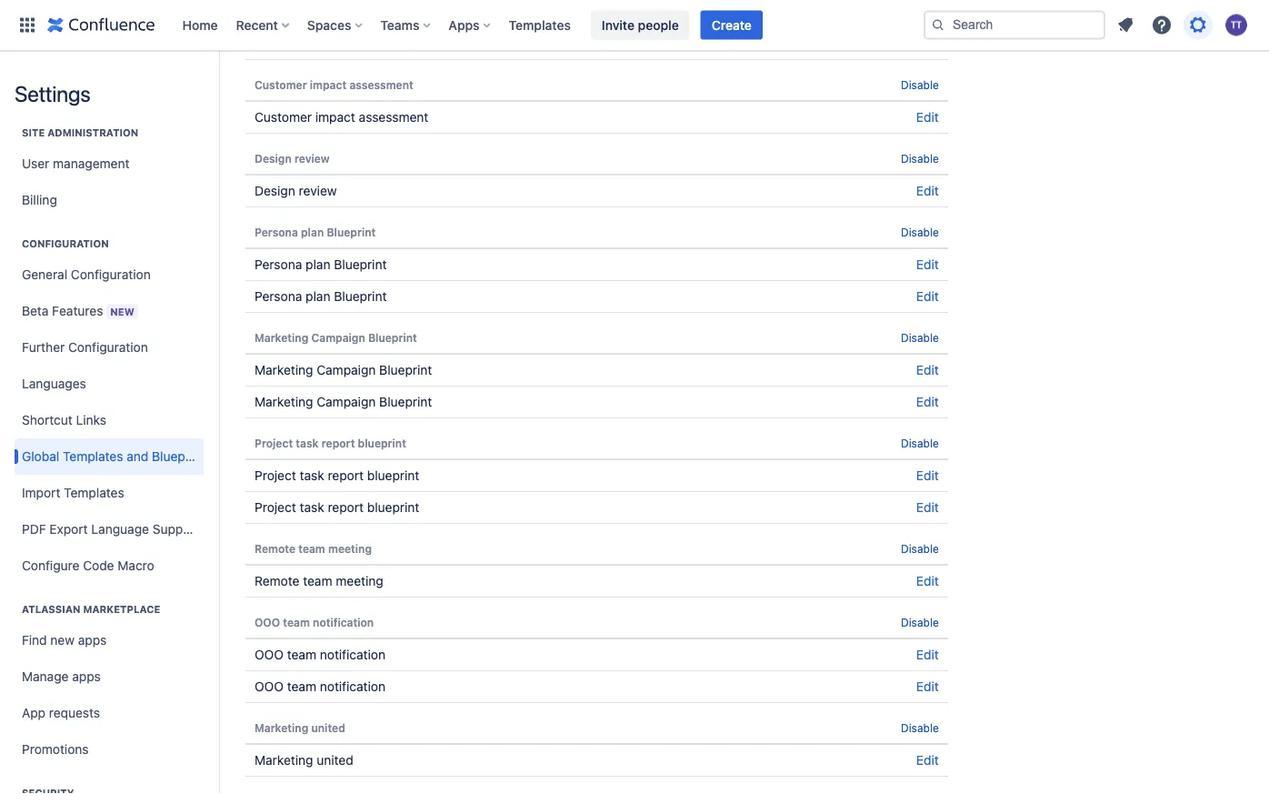 Task type: vqa. For each thing, say whether or not it's contained in the screenshot.
second the Delete from the bottom of the page
no



Task type: describe. For each thing, give the bounding box(es) containing it.
team for ooo team notification's disable link
[[283, 616, 310, 629]]

global templates and blueprints
[[22, 449, 211, 464]]

support
[[153, 522, 200, 537]]

find new apps
[[22, 633, 107, 648]]

1 vertical spatial apps
[[72, 669, 101, 684]]

spaces button
[[302, 10, 370, 40]]

configure code macro
[[22, 558, 154, 573]]

3 persona plan blueprint from the top
[[255, 289, 387, 304]]

3 edit link from the top
[[917, 110, 939, 125]]

pdf export language support link
[[15, 511, 204, 548]]

9 edit from the top
[[917, 468, 939, 483]]

user
[[22, 156, 49, 171]]

and
[[127, 449, 149, 464]]

13 edit link from the top
[[917, 679, 939, 694]]

2 edit from the top
[[917, 36, 939, 51]]

new
[[50, 633, 75, 648]]

5 edit from the top
[[917, 257, 939, 272]]

global
[[22, 449, 59, 464]]

2 persona from the top
[[255, 257, 302, 272]]

invite people button
[[591, 10, 690, 40]]

11 edit link from the top
[[917, 574, 939, 589]]

user management
[[22, 156, 130, 171]]

2 marketing campaign blueprint from the top
[[255, 362, 432, 377]]

review for edit
[[299, 183, 337, 198]]

languages link
[[15, 366, 204, 402]]

3 project from the top
[[255, 500, 296, 515]]

disable link for marketing united
[[901, 721, 939, 734]]

8 edit from the top
[[917, 394, 939, 409]]

export
[[49, 522, 88, 537]]

remote team meeting for disable
[[255, 542, 372, 555]]

pdf
[[22, 522, 46, 537]]

disable for remote team meeting
[[901, 542, 939, 555]]

disable for marketing united
[[901, 721, 939, 734]]

import
[[22, 485, 60, 500]]

billing link
[[15, 182, 204, 218]]

3 ooo team notification from the top
[[255, 679, 386, 694]]

1 persona plan blueprint from the top
[[255, 226, 376, 238]]

links
[[76, 413, 106, 428]]

0 vertical spatial task
[[296, 437, 319, 449]]

invite
[[602, 17, 635, 32]]

language
[[91, 522, 149, 537]]

apps button
[[443, 10, 498, 40]]

requests
[[49, 705, 100, 720]]

remote for edit
[[255, 574, 300, 589]]

customer impact assessment for edit
[[255, 110, 429, 125]]

impact for disable
[[310, 78, 347, 91]]

united for disable
[[311, 721, 345, 734]]

1 vertical spatial notification
[[320, 647, 386, 662]]

templates for import templates
[[64, 485, 124, 500]]

templates for global templates and blueprints
[[63, 449, 123, 464]]

2 vertical spatial report
[[328, 500, 364, 515]]

disable link for project task report blueprint
[[901, 437, 939, 449]]

4 edit link from the top
[[917, 183, 939, 198]]

1 ooo from the top
[[255, 616, 280, 629]]

1 vertical spatial task
[[300, 468, 324, 483]]

10 edit link from the top
[[917, 500, 939, 515]]

2 vertical spatial plan
[[306, 289, 331, 304]]

team for 4th edit link from the bottom of the page
[[303, 574, 333, 589]]

11 edit from the top
[[917, 574, 939, 589]]

1 project task report blueprint from the top
[[255, 437, 407, 449]]

disable for ooo team notification
[[901, 616, 939, 629]]

administration
[[47, 127, 138, 139]]

languages
[[22, 376, 86, 391]]

atlassian
[[22, 604, 81, 615]]

import templates
[[22, 485, 124, 500]]

8 edit link from the top
[[917, 394, 939, 409]]

assessment for edit
[[359, 110, 429, 125]]

1 vertical spatial campaign
[[317, 362, 376, 377]]

new
[[110, 306, 134, 317]]

invite people
[[602, 17, 679, 32]]

1 edit from the top
[[917, 4, 939, 19]]

general configuration link
[[15, 257, 204, 293]]

3 persona from the top
[[255, 289, 302, 304]]

6 edit from the top
[[917, 289, 939, 304]]

Search field
[[924, 10, 1106, 40]]

macro
[[118, 558, 154, 573]]

6 edit link from the top
[[917, 289, 939, 304]]

app
[[22, 705, 46, 720]]

global element
[[11, 0, 921, 50]]

1 edit link from the top
[[917, 4, 939, 19]]

2 to from the top
[[286, 36, 298, 51]]

configure
[[22, 558, 80, 573]]

0 vertical spatial campaign
[[311, 331, 365, 344]]

14 edit link from the top
[[917, 753, 939, 768]]

configure code macro link
[[15, 548, 204, 584]]

further configuration link
[[15, 329, 204, 366]]

disable for project task report blueprint
[[901, 437, 939, 449]]

1 marketing campaign blueprint from the top
[[255, 331, 417, 344]]

site
[[22, 127, 45, 139]]

pdf export language support
[[22, 522, 200, 537]]

apps
[[449, 17, 480, 32]]

general
[[22, 267, 67, 282]]

find new apps link
[[15, 622, 204, 659]]

manage apps
[[22, 669, 101, 684]]

teams
[[381, 17, 420, 32]]

blueprints
[[152, 449, 211, 464]]

customer impact assessment for disable
[[255, 78, 414, 91]]

2 ooo team notification from the top
[[255, 647, 386, 662]]

disable for customer impact assessment
[[901, 78, 939, 91]]

global templates and blueprints link
[[15, 438, 211, 475]]

atlassian marketplace
[[22, 604, 160, 615]]

marketing for 14th edit link from the top of the page
[[255, 753, 313, 768]]

2 ooo from the top
[[255, 647, 284, 662]]

search image
[[931, 18, 946, 32]]

remote for disable
[[255, 542, 296, 555]]

13 edit from the top
[[917, 679, 939, 694]]

2 project task report blueprint from the top
[[255, 468, 420, 483]]

settings
[[15, 81, 91, 106]]

home link
[[177, 10, 223, 40]]

notification icon image
[[1115, 14, 1137, 36]]

templates inside global element
[[509, 17, 571, 32]]

shortcut links
[[22, 413, 106, 428]]

site administration group
[[15, 107, 204, 224]]



Task type: locate. For each thing, give the bounding box(es) containing it.
3 marketing campaign blueprint from the top
[[255, 394, 432, 409]]

to left spaces popup button
[[286, 36, 298, 51]]

3 marketing from the top
[[255, 394, 313, 409]]

features
[[52, 303, 103, 318]]

user management link
[[15, 146, 204, 182]]

blueprint
[[327, 226, 376, 238], [334, 257, 387, 272], [334, 289, 387, 304], [368, 331, 417, 344], [379, 362, 432, 377], [379, 394, 432, 409]]

marketing
[[255, 331, 309, 344], [255, 362, 313, 377], [255, 394, 313, 409], [255, 721, 309, 734], [255, 753, 313, 768]]

collapse sidebar image
[[198, 60, 238, 96]]

1 vertical spatial design review
[[255, 183, 337, 198]]

1 disable from the top
[[901, 78, 939, 91]]

remote
[[255, 542, 296, 555], [255, 574, 300, 589]]

2 marketing united from the top
[[255, 753, 354, 768]]

6 disable link from the top
[[901, 542, 939, 555]]

1 vertical spatial how-
[[255, 36, 286, 51]]

1 persona from the top
[[255, 226, 298, 238]]

4 disable link from the top
[[901, 331, 939, 344]]

ooo
[[255, 616, 280, 629], [255, 647, 284, 662], [255, 679, 284, 694]]

manage apps link
[[15, 659, 204, 695]]

edit
[[917, 4, 939, 19], [917, 36, 939, 51], [917, 110, 939, 125], [917, 183, 939, 198], [917, 257, 939, 272], [917, 289, 939, 304], [917, 362, 939, 377], [917, 394, 939, 409], [917, 468, 939, 483], [917, 500, 939, 515], [917, 574, 939, 589], [917, 647, 939, 662], [917, 679, 939, 694], [917, 753, 939, 768]]

2 vertical spatial notification
[[320, 679, 386, 694]]

project
[[255, 437, 293, 449], [255, 468, 296, 483], [255, 500, 296, 515]]

1 vertical spatial project task report blueprint
[[255, 468, 420, 483]]

home
[[182, 17, 218, 32]]

report
[[322, 437, 355, 449], [328, 468, 364, 483], [328, 500, 364, 515]]

3 ooo from the top
[[255, 679, 284, 694]]

0 vertical spatial notification
[[313, 616, 374, 629]]

1 vertical spatial plan
[[306, 257, 331, 272]]

0 vertical spatial assessment
[[350, 78, 414, 91]]

marketing united for edit
[[255, 753, 354, 768]]

apps up 'requests'
[[72, 669, 101, 684]]

site administration
[[22, 127, 138, 139]]

0 vertical spatial persona plan blueprint
[[255, 226, 376, 238]]

meeting
[[328, 542, 372, 555], [336, 574, 384, 589]]

promotions
[[22, 742, 89, 757]]

app requests link
[[15, 695, 204, 731]]

persona
[[255, 226, 298, 238], [255, 257, 302, 272], [255, 289, 302, 304]]

project task report blueprint
[[255, 437, 407, 449], [255, 468, 420, 483], [255, 500, 420, 515]]

1 vertical spatial customer impact assessment
[[255, 110, 429, 125]]

remote team meeting for edit
[[255, 574, 384, 589]]

3 edit from the top
[[917, 110, 939, 125]]

0 vertical spatial impact
[[310, 78, 347, 91]]

0 vertical spatial templates
[[509, 17, 571, 32]]

9 edit link from the top
[[917, 468, 939, 483]]

task
[[296, 437, 319, 449], [300, 468, 324, 483], [300, 500, 324, 515]]

0 vertical spatial customer impact assessment
[[255, 78, 414, 91]]

to
[[286, 4, 298, 19], [286, 36, 298, 51]]

manage
[[22, 669, 69, 684]]

2 vertical spatial ooo team notification
[[255, 679, 386, 694]]

12 edit link from the top
[[917, 647, 939, 662]]

promotions link
[[15, 731, 204, 768]]

app requests
[[22, 705, 100, 720]]

customer for disable
[[255, 78, 307, 91]]

impact
[[310, 78, 347, 91], [315, 110, 356, 125]]

remote team meeting
[[255, 542, 372, 555], [255, 574, 384, 589]]

marketing campaign blueprint
[[255, 331, 417, 344], [255, 362, 432, 377], [255, 394, 432, 409]]

1 remote team meeting from the top
[[255, 542, 372, 555]]

1 design from the top
[[255, 152, 292, 165]]

4 disable from the top
[[901, 331, 939, 344]]

5 disable link from the top
[[901, 437, 939, 449]]

2 customer from the top
[[255, 110, 312, 125]]

recent
[[236, 17, 278, 32]]

edit link
[[917, 4, 939, 19], [917, 36, 939, 51], [917, 110, 939, 125], [917, 183, 939, 198], [917, 257, 939, 272], [917, 289, 939, 304], [917, 362, 939, 377], [917, 394, 939, 409], [917, 468, 939, 483], [917, 500, 939, 515], [917, 574, 939, 589], [917, 647, 939, 662], [917, 679, 939, 694], [917, 753, 939, 768]]

3 disable link from the top
[[901, 226, 939, 238]]

1 vertical spatial remote team meeting
[[255, 574, 384, 589]]

customer impact assessment
[[255, 78, 414, 91], [255, 110, 429, 125]]

marketplace
[[83, 604, 160, 615]]

6 disable from the top
[[901, 542, 939, 555]]

1 ooo team notification from the top
[[255, 616, 374, 629]]

2 customer impact assessment from the top
[[255, 110, 429, 125]]

plan
[[301, 226, 324, 238], [306, 257, 331, 272], [306, 289, 331, 304]]

templates
[[509, 17, 571, 32], [63, 449, 123, 464], [64, 485, 124, 500]]

templates down the links
[[63, 449, 123, 464]]

configuration for further
[[68, 340, 148, 355]]

assessment
[[350, 78, 414, 91], [359, 110, 429, 125]]

14 edit from the top
[[917, 753, 939, 768]]

0 vertical spatial report
[[322, 437, 355, 449]]

12 edit from the top
[[917, 647, 939, 662]]

beta
[[22, 303, 49, 318]]

1 vertical spatial report
[[328, 468, 364, 483]]

ooo team notification
[[255, 616, 374, 629], [255, 647, 386, 662], [255, 679, 386, 694]]

further configuration
[[22, 340, 148, 355]]

2 edit link from the top
[[917, 36, 939, 51]]

marketing united
[[255, 721, 345, 734], [255, 753, 354, 768]]

0 vertical spatial how-to blueprint
[[255, 4, 354, 19]]

further
[[22, 340, 65, 355]]

billing
[[22, 192, 57, 207]]

2 remote from the top
[[255, 574, 300, 589]]

how- left spaces
[[255, 4, 286, 19]]

0 vertical spatial meeting
[[328, 542, 372, 555]]

general configuration
[[22, 267, 151, 282]]

1 vertical spatial customer
[[255, 110, 312, 125]]

1 vertical spatial persona
[[255, 257, 302, 272]]

blueprint
[[302, 4, 354, 19], [302, 36, 354, 51], [358, 437, 407, 449], [367, 468, 420, 483], [367, 500, 420, 515]]

configuration up 'new'
[[71, 267, 151, 282]]

0 vertical spatial ooo team notification
[[255, 616, 374, 629]]

how-to blueprint
[[255, 4, 354, 19], [255, 36, 354, 51]]

design for disable
[[255, 152, 292, 165]]

recent button
[[231, 10, 296, 40]]

1 vertical spatial marketing campaign blueprint
[[255, 362, 432, 377]]

0 vertical spatial apps
[[78, 633, 107, 648]]

design review for edit
[[255, 183, 337, 198]]

1 vertical spatial persona plan blueprint
[[255, 257, 387, 272]]

united for edit
[[317, 753, 354, 768]]

team for second edit link from the bottom of the page
[[287, 679, 317, 694]]

united
[[311, 721, 345, 734], [317, 753, 354, 768]]

2 vertical spatial project task report blueprint
[[255, 500, 420, 515]]

1 vertical spatial configuration
[[71, 267, 151, 282]]

1 remote from the top
[[255, 542, 296, 555]]

1 design review from the top
[[255, 152, 330, 165]]

0 vertical spatial review
[[295, 152, 330, 165]]

10 edit from the top
[[917, 500, 939, 515]]

disable for marketing campaign blueprint
[[901, 331, 939, 344]]

disable link for ooo team notification
[[901, 616, 939, 629]]

0 vertical spatial remote
[[255, 542, 296, 555]]

0 vertical spatial ooo
[[255, 616, 280, 629]]

2 remote team meeting from the top
[[255, 574, 384, 589]]

atlassian marketplace group
[[15, 584, 204, 773]]

disable link
[[901, 78, 939, 91], [901, 152, 939, 165], [901, 226, 939, 238], [901, 331, 939, 344], [901, 437, 939, 449], [901, 542, 939, 555], [901, 616, 939, 629], [901, 721, 939, 734]]

disable link for customer impact assessment
[[901, 78, 939, 91]]

1 vertical spatial design
[[255, 183, 295, 198]]

create
[[712, 17, 752, 32]]

5 marketing from the top
[[255, 753, 313, 768]]

1 vertical spatial ooo team notification
[[255, 647, 386, 662]]

settings icon image
[[1188, 14, 1210, 36]]

0 vertical spatial marketing united
[[255, 721, 345, 734]]

2 disable link from the top
[[901, 152, 939, 165]]

customer for edit
[[255, 110, 312, 125]]

shortcut
[[22, 413, 73, 428]]

2 vertical spatial task
[[300, 500, 324, 515]]

team for remote team meeting disable link
[[299, 542, 325, 555]]

how- down 'recent'
[[255, 36, 286, 51]]

disable link for persona plan blueprint
[[901, 226, 939, 238]]

disable link for marketing campaign blueprint
[[901, 331, 939, 344]]

4 edit from the top
[[917, 183, 939, 198]]

2 vertical spatial marketing campaign blueprint
[[255, 394, 432, 409]]

2 vertical spatial templates
[[64, 485, 124, 500]]

1 vertical spatial remote
[[255, 574, 300, 589]]

7 disable from the top
[[901, 616, 939, 629]]

0 vertical spatial design review
[[255, 152, 330, 165]]

5 disable from the top
[[901, 437, 939, 449]]

templates up pdf export language support link
[[64, 485, 124, 500]]

find
[[22, 633, 47, 648]]

2 disable from the top
[[901, 152, 939, 165]]

disable for persona plan blueprint
[[901, 226, 939, 238]]

1 vertical spatial review
[[299, 183, 337, 198]]

your profile and preferences image
[[1226, 14, 1248, 36]]

1 vertical spatial templates
[[63, 449, 123, 464]]

1 how- from the top
[[255, 4, 286, 19]]

0 vertical spatial project task report blueprint
[[255, 437, 407, 449]]

management
[[53, 156, 130, 171]]

team for 3rd edit link from the bottom
[[287, 647, 317, 662]]

people
[[638, 17, 679, 32]]

customer
[[255, 78, 307, 91], [255, 110, 312, 125]]

confluence image
[[47, 14, 155, 36], [47, 14, 155, 36]]

design review for disable
[[255, 152, 330, 165]]

1 vertical spatial impact
[[315, 110, 356, 125]]

2 vertical spatial configuration
[[68, 340, 148, 355]]

0 vertical spatial plan
[[301, 226, 324, 238]]

banner
[[0, 0, 1270, 51]]

2 design from the top
[[255, 183, 295, 198]]

7 disable link from the top
[[901, 616, 939, 629]]

0 vertical spatial marketing campaign blueprint
[[255, 331, 417, 344]]

meeting for disable
[[328, 542, 372, 555]]

1 vertical spatial united
[[317, 753, 354, 768]]

spaces
[[307, 17, 351, 32]]

0 vertical spatial design
[[255, 152, 292, 165]]

configuration group
[[15, 218, 211, 589]]

disable for design review
[[901, 152, 939, 165]]

configuration up the languages "link"
[[68, 340, 148, 355]]

marketing for disable link corresponding to marketing united
[[255, 721, 309, 734]]

design for edit
[[255, 183, 295, 198]]

apps right new
[[78, 633, 107, 648]]

marketing for disable link corresponding to marketing campaign blueprint
[[255, 331, 309, 344]]

to right 'recent'
[[286, 4, 298, 19]]

marketing for eighth edit link from the bottom
[[255, 362, 313, 377]]

2 marketing from the top
[[255, 362, 313, 377]]

campaign
[[311, 331, 365, 344], [317, 362, 376, 377], [317, 394, 376, 409]]

0 vertical spatial project
[[255, 437, 293, 449]]

0 vertical spatial united
[[311, 721, 345, 734]]

8 disable from the top
[[901, 721, 939, 734]]

1 vertical spatial how-to blueprint
[[255, 36, 354, 51]]

import templates link
[[15, 475, 204, 511]]

2 design review from the top
[[255, 183, 337, 198]]

configuration up 'general'
[[22, 238, 109, 250]]

design
[[255, 152, 292, 165], [255, 183, 295, 198]]

templates right apps popup button
[[509, 17, 571, 32]]

impact for edit
[[315, 110, 356, 125]]

2 vertical spatial project
[[255, 500, 296, 515]]

configuration for general
[[71, 267, 151, 282]]

0 vertical spatial to
[[286, 4, 298, 19]]

1 project from the top
[[255, 437, 293, 449]]

apps
[[78, 633, 107, 648], [72, 669, 101, 684]]

1 marketing united from the top
[[255, 721, 345, 734]]

2 how-to blueprint from the top
[[255, 36, 354, 51]]

review
[[295, 152, 330, 165], [299, 183, 337, 198]]

7 edit link from the top
[[917, 362, 939, 377]]

create link
[[701, 10, 763, 40]]

2 vertical spatial persona plan blueprint
[[255, 289, 387, 304]]

5 edit link from the top
[[917, 257, 939, 272]]

0 vertical spatial customer
[[255, 78, 307, 91]]

assessment for disable
[[350, 78, 414, 91]]

2 vertical spatial campaign
[[317, 394, 376, 409]]

3 disable from the top
[[901, 226, 939, 238]]

review for disable
[[295, 152, 330, 165]]

1 to from the top
[[286, 4, 298, 19]]

meeting for edit
[[336, 574, 384, 589]]

banner containing home
[[0, 0, 1270, 51]]

2 vertical spatial ooo
[[255, 679, 284, 694]]

1 vertical spatial ooo
[[255, 647, 284, 662]]

2 project from the top
[[255, 468, 296, 483]]

8 disable link from the top
[[901, 721, 939, 734]]

1 vertical spatial marketing united
[[255, 753, 354, 768]]

team
[[299, 542, 325, 555], [303, 574, 333, 589], [283, 616, 310, 629], [287, 647, 317, 662], [287, 679, 317, 694]]

2 vertical spatial persona
[[255, 289, 302, 304]]

0 vertical spatial persona
[[255, 226, 298, 238]]

0 vertical spatial configuration
[[22, 238, 109, 250]]

notification
[[313, 616, 374, 629], [320, 647, 386, 662], [320, 679, 386, 694]]

marketing for 7th edit link from the bottom of the page
[[255, 394, 313, 409]]

appswitcher icon image
[[16, 14, 38, 36]]

0 vertical spatial how-
[[255, 4, 286, 19]]

0 vertical spatial remote team meeting
[[255, 542, 372, 555]]

disable link for remote team meeting
[[901, 542, 939, 555]]

1 disable link from the top
[[901, 78, 939, 91]]

2 persona plan blueprint from the top
[[255, 257, 387, 272]]

1 vertical spatial assessment
[[359, 110, 429, 125]]

1 vertical spatial project
[[255, 468, 296, 483]]

4 marketing from the top
[[255, 721, 309, 734]]

design review
[[255, 152, 330, 165], [255, 183, 337, 198]]

shortcut links link
[[15, 402, 204, 438]]

1 vertical spatial meeting
[[336, 574, 384, 589]]

marketing united for disable
[[255, 721, 345, 734]]

persona plan blueprint
[[255, 226, 376, 238], [255, 257, 387, 272], [255, 289, 387, 304]]

code
[[83, 558, 114, 573]]

2 how- from the top
[[255, 36, 286, 51]]

disable link for design review
[[901, 152, 939, 165]]

7 edit from the top
[[917, 362, 939, 377]]

1 marketing from the top
[[255, 331, 309, 344]]

1 customer impact assessment from the top
[[255, 78, 414, 91]]

templates link
[[504, 10, 577, 40]]

1 vertical spatial to
[[286, 36, 298, 51]]

beta features new
[[22, 303, 134, 318]]

1 how-to blueprint from the top
[[255, 4, 354, 19]]

1 customer from the top
[[255, 78, 307, 91]]

help icon image
[[1152, 14, 1173, 36]]

teams button
[[375, 10, 438, 40]]

3 project task report blueprint from the top
[[255, 500, 420, 515]]



